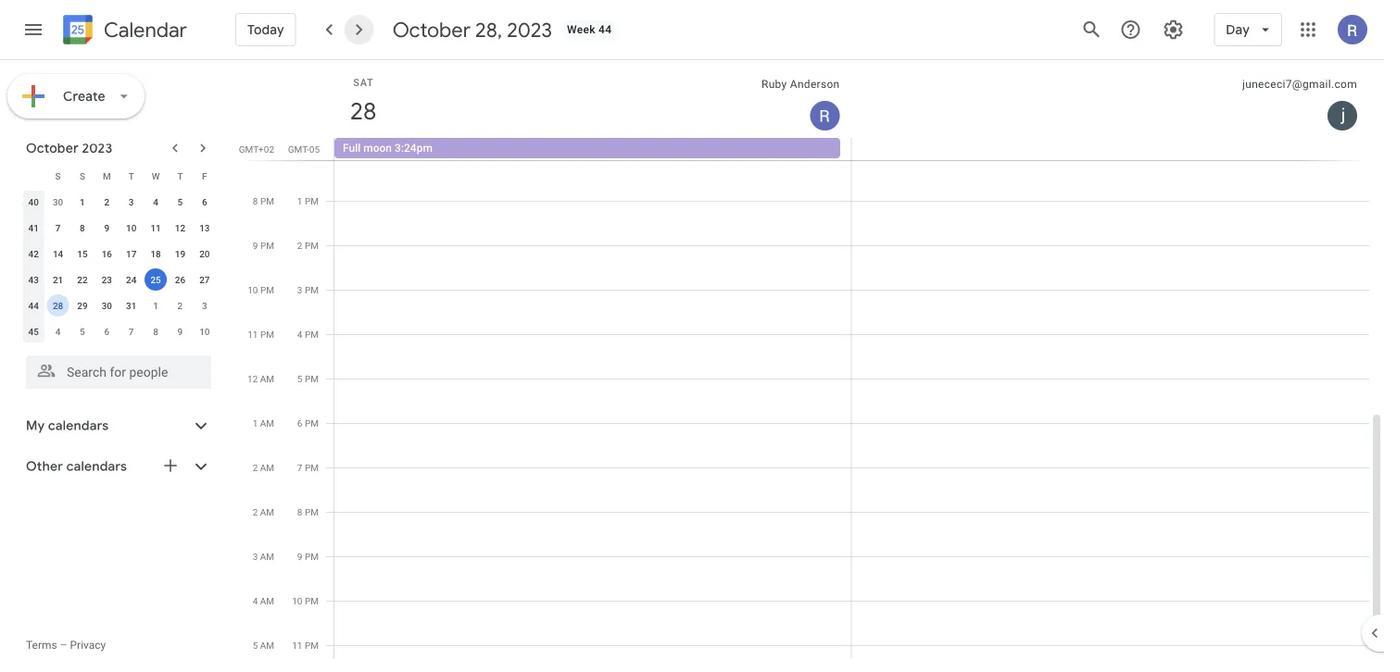 Task type: locate. For each thing, give the bounding box(es) containing it.
november 2 element
[[169, 295, 191, 317]]

1 vertical spatial 6
[[104, 326, 109, 337]]

7 right "41"
[[55, 222, 61, 234]]

0 vertical spatial october
[[393, 17, 471, 43]]

9 pm left 2 pm
[[253, 240, 274, 251]]

november 3 element
[[193, 295, 216, 317]]

11 up 12 am
[[248, 329, 258, 340]]

october
[[393, 17, 471, 43], [26, 140, 79, 157]]

9 left 10 element on the top left of the page
[[104, 222, 109, 234]]

1 vertical spatial 2 am
[[253, 507, 274, 518]]

0 horizontal spatial 9 pm
[[253, 240, 274, 251]]

3 row from the top
[[21, 215, 217, 241]]

0 horizontal spatial 30
[[53, 196, 63, 208]]

day button
[[1214, 7, 1282, 52]]

1 down 12 pm
[[297, 196, 303, 207]]

row group
[[21, 189, 217, 345]]

13 element
[[193, 217, 216, 239]]

10 pm
[[248, 284, 274, 296], [292, 596, 319, 607]]

full
[[343, 142, 361, 155]]

6 for 6 pm
[[297, 418, 303, 429]]

6 down the f
[[202, 196, 207, 208]]

1 vertical spatial 12
[[175, 222, 185, 234]]

7 pm left gmt-
[[253, 151, 274, 162]]

0 horizontal spatial 6
[[104, 326, 109, 337]]

1 vertical spatial 7 pm
[[297, 462, 319, 474]]

moon
[[363, 142, 392, 155]]

12 inside "element"
[[175, 222, 185, 234]]

0 horizontal spatial 11 pm
[[248, 329, 274, 340]]

28,
[[475, 17, 502, 43]]

10 pm left 3 pm
[[248, 284, 274, 296]]

october left 28,
[[393, 17, 471, 43]]

0 vertical spatial 28
[[349, 96, 375, 126]]

november 1 element
[[145, 295, 167, 317]]

november 4 element
[[47, 321, 69, 343]]

am down 1 am
[[260, 462, 274, 474]]

t right w on the top
[[177, 170, 183, 182]]

7 pm
[[253, 151, 274, 162], [297, 462, 319, 474]]

0 horizontal spatial 28
[[53, 300, 63, 311]]

15 element
[[71, 243, 94, 265]]

1 t from the left
[[128, 170, 134, 182]]

11 pm up 12 am
[[248, 329, 274, 340]]

12 up 1 am
[[247, 373, 258, 385]]

main drawer image
[[22, 19, 44, 41]]

0 vertical spatial 7 pm
[[253, 151, 274, 162]]

3
[[129, 196, 134, 208], [297, 284, 303, 296], [202, 300, 207, 311], [253, 551, 258, 562]]

1 right september 30 element
[[80, 196, 85, 208]]

1 vertical spatial 10 pm
[[292, 596, 319, 607]]

privacy
[[70, 639, 106, 652]]

0 vertical spatial 30
[[53, 196, 63, 208]]

9 right 3 am
[[297, 551, 303, 562]]

5 am from the top
[[260, 551, 274, 562]]

1 horizontal spatial s
[[80, 170, 85, 182]]

12
[[292, 151, 303, 162], [175, 222, 185, 234], [247, 373, 258, 385]]

5 right 'november 4' element
[[80, 326, 85, 337]]

3 for 3 pm
[[297, 284, 303, 296]]

row containing 41
[[21, 215, 217, 241]]

3 up 10 element on the top left of the page
[[129, 196, 134, 208]]

0 horizontal spatial t
[[128, 170, 134, 182]]

0 horizontal spatial october
[[26, 140, 79, 157]]

1 down 12 am
[[253, 418, 258, 429]]

6
[[202, 196, 207, 208], [104, 326, 109, 337], [297, 418, 303, 429]]

8 pm
[[253, 196, 274, 207], [297, 507, 319, 518]]

2 s from the left
[[80, 170, 85, 182]]

8 up 15 element
[[80, 222, 85, 234]]

25, today element
[[145, 269, 167, 291]]

25 cell
[[144, 267, 168, 293]]

row containing 44
[[21, 293, 217, 319]]

0 vertical spatial 11
[[150, 222, 161, 234]]

3 down 2 pm
[[297, 284, 303, 296]]

s
[[55, 170, 61, 182], [80, 170, 85, 182]]

1
[[297, 196, 303, 207], [80, 196, 85, 208], [153, 300, 158, 311], [253, 418, 258, 429]]

calendars up other calendars at the left bottom of the page
[[48, 418, 109, 435]]

12 left '05'
[[292, 151, 303, 162]]

1 horizontal spatial 30
[[102, 300, 112, 311]]

2 2 am from the top
[[253, 507, 274, 518]]

terms
[[26, 639, 57, 652]]

1 vertical spatial 30
[[102, 300, 112, 311]]

other calendars button
[[4, 452, 230, 482]]

5 row from the top
[[21, 267, 217, 293]]

1 vertical spatial 28
[[53, 300, 63, 311]]

am left '6 pm'
[[260, 418, 274, 429]]

1 horizontal spatial 12
[[247, 373, 258, 385]]

5
[[178, 196, 183, 208], [80, 326, 85, 337], [297, 373, 303, 385], [253, 640, 258, 651]]

1 vertical spatial calendars
[[66, 459, 127, 475]]

my calendars
[[26, 418, 109, 435]]

my
[[26, 418, 45, 435]]

0 vertical spatial calendars
[[48, 418, 109, 435]]

2 am up 3 am
[[253, 507, 274, 518]]

7
[[253, 151, 258, 162], [55, 222, 61, 234], [129, 326, 134, 337], [297, 462, 303, 474]]

4 am
[[253, 596, 274, 607]]

2 am down 1 am
[[253, 462, 274, 474]]

1 vertical spatial 11
[[248, 329, 258, 340]]

10 right november 9 element
[[199, 326, 210, 337]]

1 vertical spatial 44
[[28, 300, 39, 311]]

9 pm right 3 am
[[297, 551, 319, 562]]

1 horizontal spatial 28
[[349, 96, 375, 126]]

11 pm right 5 am
[[292, 640, 319, 651]]

9
[[104, 222, 109, 234], [253, 240, 258, 251], [178, 326, 183, 337], [297, 551, 303, 562]]

30 for september 30 element
[[53, 196, 63, 208]]

4 left the november 5 element
[[55, 326, 61, 337]]

add other calendars image
[[161, 457, 180, 475]]

11 right 10 element on the top left of the page
[[150, 222, 161, 234]]

8
[[253, 196, 258, 207], [80, 222, 85, 234], [153, 326, 158, 337], [297, 507, 303, 518]]

4 down 3 am
[[253, 596, 258, 607]]

row
[[21, 163, 217, 189], [21, 189, 217, 215], [21, 215, 217, 241], [21, 241, 217, 267], [21, 267, 217, 293], [21, 293, 217, 319], [21, 319, 217, 345]]

4 down 3 pm
[[297, 329, 303, 340]]

16
[[102, 248, 112, 259]]

0 vertical spatial 8 pm
[[253, 196, 274, 207]]

27 element
[[193, 269, 216, 291]]

sat
[[353, 76, 374, 88]]

3 right the november 2 element
[[202, 300, 207, 311]]

3 am from the top
[[260, 462, 274, 474]]

1 am from the top
[[260, 373, 274, 385]]

september 30 element
[[47, 191, 69, 213]]

1 vertical spatial october
[[26, 140, 79, 157]]

4 row from the top
[[21, 241, 217, 267]]

1 vertical spatial 8 pm
[[297, 507, 319, 518]]

1 am
[[253, 418, 274, 429]]

45
[[28, 326, 39, 337]]

42
[[28, 248, 39, 259]]

3 pm
[[297, 284, 319, 296]]

31 element
[[120, 295, 142, 317]]

1 horizontal spatial 9 pm
[[297, 551, 319, 562]]

t right m
[[128, 170, 134, 182]]

2023 right 28,
[[507, 17, 552, 43]]

2 horizontal spatial 12
[[292, 151, 303, 162]]

10 pm right 4 am at the bottom left
[[292, 596, 319, 607]]

calendars inside dropdown button
[[48, 418, 109, 435]]

6 row from the top
[[21, 293, 217, 319]]

9 left november 10 element
[[178, 326, 183, 337]]

1 horizontal spatial 11 pm
[[292, 640, 319, 651]]

am up 3 am
[[260, 507, 274, 518]]

2 vertical spatial 11
[[292, 640, 303, 651]]

12 for 12
[[175, 222, 185, 234]]

7 row from the top
[[21, 319, 217, 345]]

2 vertical spatial 12
[[247, 373, 258, 385]]

october up september 30 element
[[26, 140, 79, 157]]

12 am
[[247, 373, 274, 385]]

11 pm
[[248, 329, 274, 340], [292, 640, 319, 651]]

2 horizontal spatial 11
[[292, 640, 303, 651]]

8 pm left '1 pm'
[[253, 196, 274, 207]]

2023
[[507, 17, 552, 43], [82, 140, 112, 157]]

29
[[77, 300, 88, 311]]

week 44
[[567, 23, 612, 36]]

calendar
[[104, 17, 187, 43]]

3 up 4 am at the bottom left
[[253, 551, 258, 562]]

41
[[28, 222, 39, 234]]

24 element
[[120, 269, 142, 291]]

0 horizontal spatial 12
[[175, 222, 185, 234]]

12 right 11 element
[[175, 222, 185, 234]]

20
[[199, 248, 210, 259]]

0 vertical spatial 12
[[292, 151, 303, 162]]

Search for people text field
[[37, 356, 200, 389]]

6 right 1 am
[[297, 418, 303, 429]]

5 for 5 am
[[253, 640, 258, 651]]

full moon 3:24pm button
[[335, 138, 840, 158]]

8 down '6 pm'
[[297, 507, 303, 518]]

6 right the november 5 element
[[104, 326, 109, 337]]

2 horizontal spatial 6
[[297, 418, 303, 429]]

19
[[175, 248, 185, 259]]

junececi7@gmail.com
[[1243, 78, 1358, 91]]

0 vertical spatial 11 pm
[[248, 329, 274, 340]]

0 vertical spatial 10 pm
[[248, 284, 274, 296]]

1 vertical spatial 9 pm
[[297, 551, 319, 562]]

28
[[349, 96, 375, 126], [53, 300, 63, 311]]

am
[[260, 373, 274, 385], [260, 418, 274, 429], [260, 462, 274, 474], [260, 507, 274, 518], [260, 551, 274, 562], [260, 596, 274, 607], [260, 640, 274, 651]]

1 right 31 element
[[153, 300, 158, 311]]

row containing 40
[[21, 189, 217, 215]]

28 left 29
[[53, 300, 63, 311]]

am up 4 am at the bottom left
[[260, 551, 274, 562]]

10
[[126, 222, 137, 234], [248, 284, 258, 296], [199, 326, 210, 337], [292, 596, 303, 607]]

2023 up m
[[82, 140, 112, 157]]

terms – privacy
[[26, 639, 106, 652]]

0 vertical spatial 6
[[202, 196, 207, 208]]

30
[[53, 196, 63, 208], [102, 300, 112, 311]]

1 vertical spatial 2023
[[82, 140, 112, 157]]

s up september 30 element
[[55, 170, 61, 182]]

11 right 5 am
[[292, 640, 303, 651]]

1 vertical spatial 11 pm
[[292, 640, 319, 651]]

sat 28
[[349, 76, 375, 126]]

0 horizontal spatial 44
[[28, 300, 39, 311]]

calendars inside "dropdown button"
[[66, 459, 127, 475]]

am left 5 pm
[[260, 373, 274, 385]]

2 am
[[253, 462, 274, 474], [253, 507, 274, 518]]

settings menu image
[[1162, 19, 1185, 41]]

0 horizontal spatial 7 pm
[[253, 151, 274, 162]]

23
[[102, 274, 112, 285]]

1 horizontal spatial 10 pm
[[292, 596, 319, 607]]

6 inside 28 grid
[[297, 418, 303, 429]]

ruby anderson
[[762, 78, 840, 91]]

30 for 30 element
[[102, 300, 112, 311]]

0 horizontal spatial 11
[[150, 222, 161, 234]]

1 horizontal spatial 6
[[202, 196, 207, 208]]

44 right week
[[599, 23, 612, 36]]

november 6 element
[[96, 321, 118, 343]]

1 horizontal spatial t
[[177, 170, 183, 182]]

22
[[77, 274, 88, 285]]

8 pm down '6 pm'
[[297, 507, 319, 518]]

w
[[152, 170, 160, 182]]

30 right 40
[[53, 196, 63, 208]]

3:24pm
[[395, 142, 433, 155]]

0 horizontal spatial s
[[55, 170, 61, 182]]

21 element
[[47, 269, 69, 291]]

28 cell
[[46, 293, 70, 319]]

2 down 1 am
[[253, 462, 258, 474]]

row group inside october 2023 grid
[[21, 189, 217, 345]]

28 down sat
[[349, 96, 375, 126]]

terms link
[[26, 639, 57, 652]]

7 down '6 pm'
[[297, 462, 303, 474]]

5 right 12 am
[[297, 373, 303, 385]]

18 element
[[145, 243, 167, 265]]

calendars down my calendars dropdown button
[[66, 459, 127, 475]]

calendars for my calendars
[[48, 418, 109, 435]]

1 horizontal spatial 11
[[248, 329, 258, 340]]

10 left 11 element
[[126, 222, 137, 234]]

44
[[599, 23, 612, 36], [28, 300, 39, 311]]

9 pm
[[253, 240, 274, 251], [297, 551, 319, 562]]

october 2023
[[26, 140, 112, 157]]

30 right 29 "element"
[[102, 300, 112, 311]]

1 horizontal spatial october
[[393, 17, 471, 43]]

5 up 12 "element"
[[178, 196, 183, 208]]

0 horizontal spatial 2023
[[82, 140, 112, 157]]

1 horizontal spatial 44
[[599, 23, 612, 36]]

44 left 28 element
[[28, 300, 39, 311]]

2 am from the top
[[260, 418, 274, 429]]

gmt-05
[[288, 144, 320, 155]]

day
[[1226, 21, 1250, 38]]

5 pm
[[297, 373, 319, 385]]

7 left gmt-
[[253, 151, 258, 162]]

row group containing 40
[[21, 189, 217, 345]]

am down 3 am
[[260, 596, 274, 607]]

15
[[77, 248, 88, 259]]

other calendars
[[26, 459, 127, 475]]

11
[[150, 222, 161, 234], [248, 329, 258, 340], [292, 640, 303, 651]]

s left m
[[80, 170, 85, 182]]

11 element
[[145, 217, 167, 239]]

1 row from the top
[[21, 163, 217, 189]]

12 for 12 am
[[247, 373, 258, 385]]

14 element
[[47, 243, 69, 265]]

5 down 4 am at the bottom left
[[253, 640, 258, 651]]

4
[[153, 196, 158, 208], [55, 326, 61, 337], [297, 329, 303, 340], [253, 596, 258, 607]]

5 for the november 5 element
[[80, 326, 85, 337]]

10 right 4 am at the bottom left
[[292, 596, 303, 607]]

0 vertical spatial 2 am
[[253, 462, 274, 474]]

25
[[150, 274, 161, 285]]

am down 4 am at the bottom left
[[260, 640, 274, 651]]

november 8 element
[[145, 321, 167, 343]]

31
[[126, 300, 137, 311]]

7 pm down '6 pm'
[[297, 462, 319, 474]]

0 horizontal spatial 8 pm
[[253, 196, 274, 207]]

pm
[[260, 151, 274, 162], [305, 151, 319, 162], [260, 196, 274, 207], [305, 196, 319, 207], [260, 240, 274, 251], [305, 240, 319, 251], [260, 284, 274, 296], [305, 284, 319, 296], [260, 329, 274, 340], [305, 329, 319, 340], [305, 373, 319, 385], [305, 418, 319, 429], [305, 462, 319, 474], [305, 507, 319, 518], [305, 551, 319, 562], [305, 596, 319, 607], [305, 640, 319, 651]]

None search field
[[0, 348, 230, 389]]

2 vertical spatial 6
[[297, 418, 303, 429]]

3 for 3 am
[[253, 551, 258, 562]]

2 row from the top
[[21, 189, 217, 215]]

1 horizontal spatial 2023
[[507, 17, 552, 43]]



Task type: describe. For each thing, give the bounding box(es) containing it.
26
[[175, 274, 185, 285]]

10 right 27 element
[[248, 284, 258, 296]]

0 horizontal spatial 10 pm
[[248, 284, 274, 296]]

14
[[53, 248, 63, 259]]

23 element
[[96, 269, 118, 291]]

calendars for other calendars
[[66, 459, 127, 475]]

5 am
[[253, 640, 274, 651]]

gmt-
[[288, 144, 309, 155]]

12 pm
[[292, 151, 319, 162]]

05
[[309, 144, 320, 155]]

8 right the november 7 element
[[153, 326, 158, 337]]

1 s from the left
[[55, 170, 61, 182]]

44 inside row
[[28, 300, 39, 311]]

4 for 'november 4' element
[[55, 326, 61, 337]]

3 am
[[253, 551, 274, 562]]

7 am from the top
[[260, 640, 274, 651]]

20 element
[[193, 243, 216, 265]]

1 for 1 am
[[253, 418, 258, 429]]

2 down m
[[104, 196, 109, 208]]

22 element
[[71, 269, 94, 291]]

27
[[199, 274, 210, 285]]

october 28, 2023
[[393, 17, 552, 43]]

november 9 element
[[169, 321, 191, 343]]

4 for 4 pm
[[297, 329, 303, 340]]

29 element
[[71, 295, 94, 317]]

40
[[28, 196, 39, 208]]

–
[[60, 639, 67, 652]]

november 5 element
[[71, 321, 94, 343]]

28 column header
[[335, 60, 852, 138]]

2 down '1 pm'
[[297, 240, 303, 251]]

m
[[103, 170, 111, 182]]

row containing 43
[[21, 267, 217, 293]]

7 right november 6 element
[[129, 326, 134, 337]]

2 left "november 3" element
[[178, 300, 183, 311]]

3 for "november 3" element
[[202, 300, 207, 311]]

full moon 3:24pm row
[[326, 138, 1384, 160]]

17
[[126, 248, 137, 259]]

today button
[[235, 7, 296, 52]]

4 pm
[[297, 329, 319, 340]]

0 vertical spatial 2023
[[507, 17, 552, 43]]

1 for november 1 element
[[153, 300, 158, 311]]

18
[[150, 248, 161, 259]]

8 down gmt+02
[[253, 196, 258, 207]]

5 for 5 pm
[[297, 373, 303, 385]]

1 2 am from the top
[[253, 462, 274, 474]]

saturday, october 28 element
[[342, 90, 385, 133]]

calendar element
[[59, 11, 187, 52]]

1 pm
[[297, 196, 319, 207]]

november 10 element
[[193, 321, 216, 343]]

4 am from the top
[[260, 507, 274, 518]]

2 pm
[[297, 240, 319, 251]]

24
[[126, 274, 137, 285]]

28 element
[[47, 295, 69, 317]]

28 inside cell
[[53, 300, 63, 311]]

october for october 28, 2023
[[393, 17, 471, 43]]

calendar heading
[[100, 17, 187, 43]]

12 element
[[169, 217, 191, 239]]

f
[[202, 170, 207, 182]]

43
[[28, 274, 39, 285]]

28 inside column header
[[349, 96, 375, 126]]

26 element
[[169, 269, 191, 291]]

4 up 11 element
[[153, 196, 158, 208]]

row containing 45
[[21, 319, 217, 345]]

21
[[53, 274, 63, 285]]

today
[[247, 21, 284, 38]]

11 inside 11 element
[[150, 222, 161, 234]]

1 for 1 pm
[[297, 196, 303, 207]]

row containing 42
[[21, 241, 217, 267]]

2 up 3 am
[[253, 507, 258, 518]]

13
[[199, 222, 210, 234]]

6 pm
[[297, 418, 319, 429]]

12 for 12 pm
[[292, 151, 303, 162]]

gmt+02
[[239, 144, 274, 155]]

create button
[[7, 74, 144, 119]]

30 element
[[96, 295, 118, 317]]

ruby
[[762, 78, 787, 91]]

28 grid
[[237, 60, 1384, 660]]

2 t from the left
[[177, 170, 183, 182]]

october 2023 grid
[[18, 163, 217, 345]]

0 vertical spatial 9 pm
[[253, 240, 274, 251]]

6 am from the top
[[260, 596, 274, 607]]

0 vertical spatial 44
[[599, 23, 612, 36]]

10 element
[[120, 217, 142, 239]]

row containing s
[[21, 163, 217, 189]]

1 horizontal spatial 8 pm
[[297, 507, 319, 518]]

october for october 2023
[[26, 140, 79, 157]]

4 for 4 am
[[253, 596, 258, 607]]

anderson
[[790, 78, 840, 91]]

17 element
[[120, 243, 142, 265]]

privacy link
[[70, 639, 106, 652]]

full moon 3:24pm
[[343, 142, 433, 155]]

week
[[567, 23, 596, 36]]

november 7 element
[[120, 321, 142, 343]]

1 horizontal spatial 7 pm
[[297, 462, 319, 474]]

19 element
[[169, 243, 191, 265]]

6 for november 6 element
[[104, 326, 109, 337]]

other
[[26, 459, 63, 475]]

create
[[63, 88, 106, 105]]

9 right 20 element
[[253, 240, 258, 251]]

16 element
[[96, 243, 118, 265]]

my calendars button
[[4, 411, 230, 441]]



Task type: vqa. For each thing, say whether or not it's contained in the screenshot.


